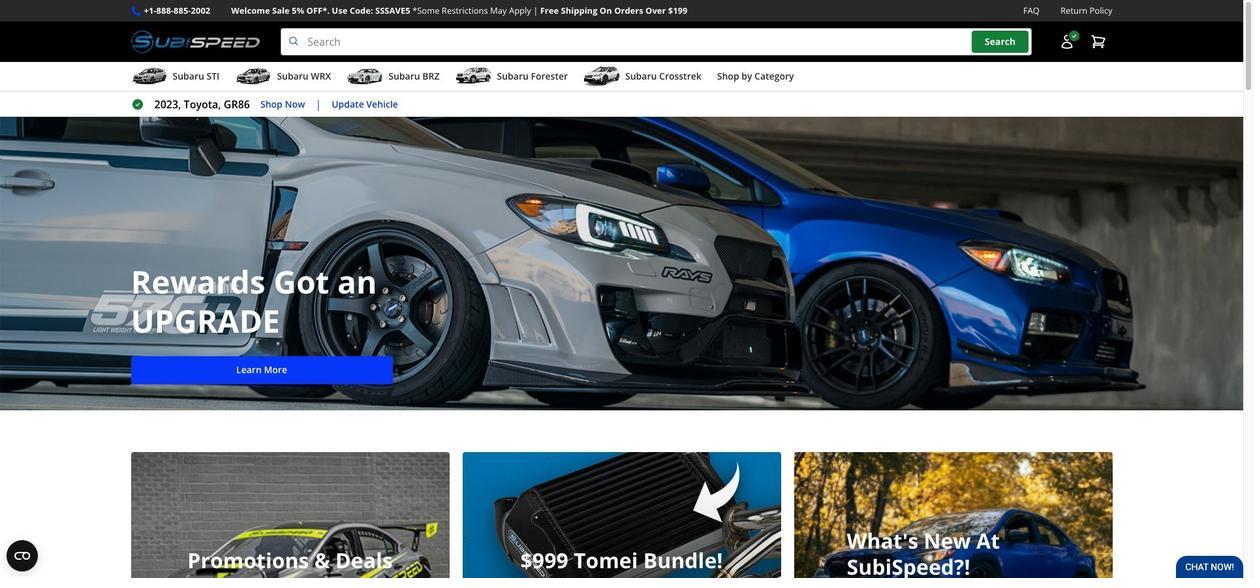 Task type: vqa. For each thing, say whether or not it's contained in the screenshot.
Search button
no



Task type: describe. For each thing, give the bounding box(es) containing it.
coilovers image
[[463, 453, 781, 579]]

button image
[[1059, 34, 1075, 50]]

rewards program image
[[0, 117, 1244, 411]]

a subaru sti thumbnail image image
[[131, 67, 167, 86]]

a subaru forester thumbnail image image
[[455, 67, 492, 86]]

a subaru brz thumbnail image image
[[347, 67, 383, 86]]

deals image
[[131, 453, 450, 579]]

a subaru crosstrek thumbnail image image
[[584, 67, 620, 86]]



Task type: locate. For each thing, give the bounding box(es) containing it.
open widget image
[[7, 541, 38, 572]]

earn rewards image
[[794, 453, 1113, 579]]

a subaru wrx thumbnail image image
[[235, 67, 272, 86]]

search input field
[[281, 28, 1032, 56]]

subispeed logo image
[[131, 28, 260, 56]]



